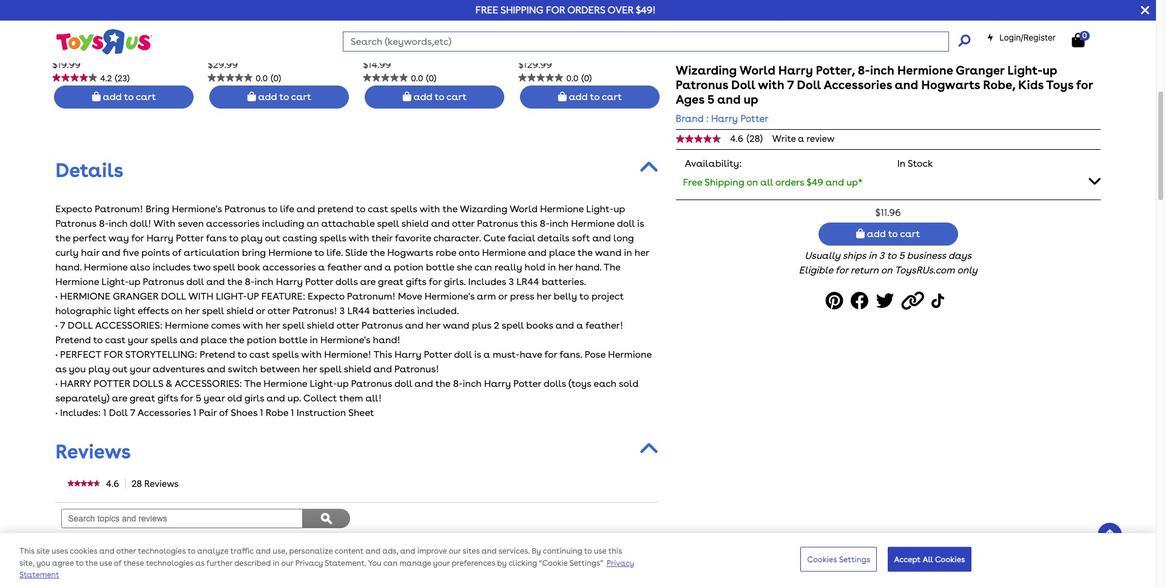 Task type: describe. For each thing, give the bounding box(es) containing it.
harry down hand!
[[395, 349, 422, 360]]

up down 'login/register' on the top right of page
[[1043, 63, 1058, 78]]

4.6 for 4.6
[[106, 479, 119, 490]]

1 vertical spatial are
[[112, 393, 127, 404]]

2 horizontal spatial cast
[[368, 203, 388, 215]]

1 • from the top
[[55, 291, 58, 302]]

fluffie
[[208, 11, 241, 23]]

reveal for surprises,
[[431, 11, 466, 23]]

shoes
[[231, 407, 258, 419]]

toys
[[1047, 78, 1074, 92]]

robe
[[436, 247, 457, 259]]

shopping bag image for barbie pop reveal fruit series watermelon crush doll, 8 surprises include pet, slime, scent & color change
[[92, 92, 101, 101]]

0 horizontal spatial 3
[[340, 305, 345, 317]]

0 horizontal spatial cast
[[105, 334, 126, 346]]

spells up life.
[[320, 232, 346, 244]]

masingo spinto g3 kitty karaoke machine link
[[519, 11, 644, 36]]

really
[[495, 262, 522, 273]]

perfect
[[73, 232, 106, 244]]

spell down 'hermione!'
[[319, 364, 342, 375]]

0 horizontal spatial expecto
[[55, 203, 92, 215]]

machine
[[566, 24, 610, 36]]

have
[[520, 349, 542, 360]]

seven
[[178, 218, 204, 229]]

in up collect
[[310, 334, 318, 346]]

accessories inside expecto patronum! bring hermione's patronus to life and pretend to cast spells with the wizarding world hermione light-up patronus 8-inch doll! with seven accessories including an attachable spell shield and otter patronus this 8-inch hermione doll is the perfect way for harry potter fans to play out casting spells with their favorite character. cute facial details soft and long curly hair and five points of articulation bring hermione to life. slide the hogwarts robe onto hermione and place the wand in her hand. hermione also includes two spell book accessories a feather and a potion bottle she can really hold in her hand. the hermione light-up patronus doll and the 8-inch harry potter dolls are great gifts for girls. includes 3 lr44 batteries. • hermione granger doll with light-up feature: expecto patronum! move hermione's arm or press her belly to project holographic light effects on her spell shield or otter patronus! 3 lr44 batteries included. • 7 doll accessories: hermione comes with her spell shield otter patronus and her wand plus 2 spell books and a feather! pretend to cast your spells and place the potion bottle in hermione's hand! • perfect for storytelling: pretend to cast spells with hermione! this harry potter doll is a must-have for fans. pose hermione as you play out your adventures and switch between her spell shield and patronus! • harry potter dolls & accessories: the hermione light-up patronus doll and the 8-inch harry potter dolls (toys each sold separately) are great gifts for 5 year old girls and up. collect them all! • includes: 1 doll 7 accessories 1 pair of shoes 1 robe 1 instruction sheet
[[138, 407, 191, 419]]

way
[[109, 232, 129, 244]]

instruction
[[297, 407, 346, 419]]

add for barbie pop reveal fruit series watermelon crush doll, 8 surprises include pet, slime, scent & color change
[[103, 91, 122, 102]]

1 horizontal spatial is
[[637, 218, 644, 229]]

hermione down casting
[[269, 247, 312, 259]]

with up favorite
[[420, 203, 440, 215]]

1 vertical spatial expecto
[[308, 291, 345, 302]]

switch
[[228, 364, 258, 375]]

doll down hand!
[[395, 378, 412, 390]]

2 vertical spatial hermione's
[[321, 334, 371, 346]]

0 vertical spatial patronum!
[[95, 203, 143, 215]]

0 horizontal spatial accessories
[[206, 218, 260, 229]]

patronus up fans
[[224, 203, 266, 215]]

a left feather
[[318, 262, 325, 273]]

up
[[247, 291, 259, 302]]

can inside expecto patronum! bring hermione's patronus to life and pretend to cast spells with the wizarding world hermione light-up patronus 8-inch doll! with seven accessories including an attachable spell shield and otter patronus this 8-inch hermione doll is the perfect way for harry potter fans to play out casting spells with their favorite character. cute facial details soft and long curly hair and five points of articulation bring hermione to life. slide the hogwarts robe onto hermione and place the wand in her hand. hermione also includes two spell book accessories a feather and a potion bottle she can really hold in her hand. the hermione light-up patronus doll and the 8-inch harry potter dolls are great gifts for girls. includes 3 lr44 batteries. • hermione granger doll with light-up feature: expecto patronum! move hermione's arm or press her belly to project holographic light effects on her spell shield or otter patronus! 3 lr44 batteries included. • 7 doll accessories: hermione comes with her spell shield otter patronus and her wand plus 2 spell books and a feather! pretend to cast your spells and place the potion bottle in hermione's hand! • perfect for storytelling: pretend to cast spells with hermione! this harry potter doll is a must-have for fans. pose hermione as you play out your adventures and switch between her spell shield and patronus! • harry potter dolls & accessories: the hermione light-up patronus doll and the 8-inch harry potter dolls (toys each sold separately) are great gifts for 5 year old girls and up. collect them all! • includes: 1 doll 7 accessories 1 pair of shoes 1 robe 1 instruction sheet
[[475, 262, 492, 273]]

accessories inside 'wizarding world harry potter, 8-inch hermione granger light-up patronus doll with 7 doll accessories and hogwarts robe, kids toys for ages 5 and up brand : harry potter'
[[824, 78, 892, 92]]

5 • from the top
[[55, 407, 58, 419]]

site
[[36, 547, 50, 556]]

only
[[957, 265, 978, 276]]

0 link
[[1072, 31, 1097, 48]]

0 vertical spatial your
[[128, 334, 148, 346]]

inch inside 'wizarding world harry potter, 8-inch hermione granger light-up patronus doll with 7 doll accessories and hogwarts robe, kids toys for ages 5 and up brand : harry potter'
[[870, 63, 895, 78]]

doll,
[[53, 37, 77, 50]]

0 horizontal spatial bottle
[[279, 334, 307, 346]]

all!
[[366, 393, 382, 404]]

patronus inside 'wizarding world harry potter, 8-inch hermione granger light-up patronus doll with 7 doll accessories and hogwarts robe, kids toys for ages 5 and up brand : harry potter'
[[676, 78, 728, 92]]

Search topics and reviews search region search field
[[55, 503, 357, 535]]

batteries.
[[542, 276, 586, 288]]

5 inside 'wizarding world harry potter, 8-inch hermione granger light-up patronus doll with 7 doll accessories and hogwarts robe, kids toys for ages 5 and up brand : harry potter'
[[708, 92, 715, 107]]

1 vertical spatial your
[[130, 364, 150, 375]]

patronus down includes
[[143, 276, 184, 288]]

1 vertical spatial technologies
[[146, 559, 194, 568]]

create a pinterest pin for wizarding world harry potter, 8-inch hermione granger light-up patronus doll with 7 doll accessories and hogwarts robe, kids toys for ages 5 and up image
[[826, 288, 847, 315]]

0 vertical spatial of
[[172, 247, 182, 259]]

a down their
[[385, 262, 392, 273]]

add to cart button for fluffie stuffiez large plush - unicorn
[[210, 85, 349, 109]]

8
[[80, 37, 86, 50]]

hermione inside 'wizarding world harry potter, 8-inch hermione granger light-up patronus doll with 7 doll accessories and hogwarts robe, kids toys for ages 5 and up brand : harry potter'
[[898, 63, 953, 78]]

a left must-
[[484, 349, 490, 360]]

1 vertical spatial the
[[244, 378, 261, 390]]

1 horizontal spatial are
[[360, 276, 376, 288]]

1 horizontal spatial the
[[604, 262, 621, 273]]

potter inside 'wizarding world harry potter, 8-inch hermione granger light-up patronus doll with 7 doll accessories and hogwarts robe, kids toys for ages 5 and up brand : harry potter'
[[741, 113, 769, 124]]

two
[[193, 262, 211, 273]]

hogwarts inside 'wizarding world harry potter, 8-inch hermione granger light-up patronus doll with 7 doll accessories and hogwarts robe, kids toys for ages 5 and up brand : harry potter'
[[922, 78, 980, 92]]

with inside 'wizarding world harry potter, 8-inch hermione granger light-up patronus doll with 7 doll accessories and hogwarts robe, kids toys for ages 5 and up brand : harry potter'
[[758, 78, 785, 92]]

hand!
[[373, 334, 401, 346]]

fluffie stuffiez large plush - unicorn link
[[208, 11, 346, 36]]

doll inside expecto patronum! bring hermione's patronus to life and pretend to cast spells with the wizarding world hermione light-up patronus 8-inch doll! with seven accessories including an attachable spell shield and otter patronus this 8-inch hermione doll is the perfect way for harry potter fans to play out casting spells with their favorite character. cute facial details soft and long curly hair and five points of articulation bring hermione to life. slide the hogwarts robe onto hermione and place the wand in her hand. hermione also includes two spell book accessories a feather and a potion bottle she can really hold in her hand. the hermione light-up patronus doll and the 8-inch harry potter dolls are great gifts for girls. includes 3 lr44 batteries. • hermione granger doll with light-up feature: expecto patronum! move hermione's arm or press her belly to project holographic light effects on her spell shield or otter patronus! 3 lr44 batteries included. • 7 doll accessories: hermione comes with her spell shield otter patronus and her wand plus 2 spell books and a feather! pretend to cast your spells and place the potion bottle in hermione's hand! • perfect for storytelling: pretend to cast spells with hermione! this harry potter doll is a must-have for fans. pose hermione as you play out your adventures and switch between her spell shield and patronus! • harry potter dolls & accessories: the hermione light-up patronus doll and the 8-inch harry potter dolls (toys each sold separately) are great gifts for 5 year old girls and up. collect them all! • includes: 1 doll 7 accessories 1 pair of shoes 1 robe 1 instruction sheet
[[109, 407, 128, 419]]

doll up write a review
[[797, 78, 821, 92]]

0 vertical spatial gifts
[[406, 276, 427, 288]]

these
[[124, 559, 144, 568]]

1 vertical spatial wand
[[443, 320, 470, 331]]

0 horizontal spatial otter
[[268, 305, 290, 317]]

for right have
[[545, 349, 557, 360]]

0 horizontal spatial reviews
[[55, 440, 131, 464]]

add to cart for masingo spinto g3 kitty karaoke machine
[[567, 91, 622, 102]]

& inside barbie pop reveal fruit series watermelon crush doll, 8 surprises include pet, slime, scent & color change
[[139, 50, 147, 63]]

large
[[286, 11, 316, 23]]

perfect
[[60, 349, 101, 360]]

1 vertical spatial dolls
[[544, 378, 566, 390]]

batteries
[[373, 305, 415, 317]]

0.0 for masingo spinto g3 kitty karaoke machine
[[567, 74, 579, 83]]

robe
[[266, 407, 289, 419]]

onto
[[459, 247, 480, 259]]

(0) for fluffie
[[271, 74, 281, 83]]

1 horizontal spatial or
[[499, 291, 508, 302]]

for left girls.
[[429, 276, 442, 288]]

1 vertical spatial reviews
[[144, 479, 179, 490]]

continuing
[[543, 547, 583, 556]]

cookies settings
[[808, 555, 871, 564]]

color inside barbie pop reveal fruit series watermelon crush doll, 8 surprises include pet, slime, scent & color change
[[149, 50, 178, 63]]

4.2 (23)
[[100, 74, 130, 83]]

site,
[[19, 559, 35, 568]]

1 horizontal spatial pretend
[[200, 349, 235, 360]]

in inside this site uses cookies and other technologies to analyze traffic and use, personalize content and ads, and improve our sites and services. by continuing to use this site, you agree to the use of these technologies as further described in our privacy statement. you can manage your preferences by clicking "cookie settings"
[[273, 559, 280, 568]]

light-
[[216, 291, 247, 302]]

2 hand. from the left
[[576, 262, 602, 273]]

in right hold
[[548, 262, 556, 273]]

0 horizontal spatial great
[[130, 393, 155, 404]]

(28)
[[747, 133, 763, 144]]

potter
[[94, 378, 130, 390]]

-
[[208, 24, 212, 36]]

add for masingo spinto g3 kitty karaoke machine
[[569, 91, 588, 102]]

4.6 for 4.6 (28)
[[731, 133, 744, 144]]

0 horizontal spatial shopping bag image
[[857, 229, 865, 239]]

0 vertical spatial technologies
[[138, 547, 186, 556]]

2 1 from the left
[[193, 407, 196, 419]]

0 vertical spatial play
[[241, 232, 263, 244]]

kitty
[[619, 11, 644, 23]]

$11.96
[[876, 207, 901, 218]]

shield down 'hermione!'
[[344, 364, 371, 375]]

0 vertical spatial bottle
[[426, 262, 455, 273]]

1 horizontal spatial lr44
[[517, 276, 539, 288]]

shopping bag image for fluffie stuffiez large plush - unicorn
[[247, 92, 256, 101]]

login/register
[[1000, 32, 1056, 42]]

1 horizontal spatial potion
[[394, 262, 424, 273]]

0 horizontal spatial patronus!
[[293, 305, 337, 317]]

0 vertical spatial use
[[594, 547, 607, 556]]

color inside the barbie color reveal doll with 6 surprises, rainbow galaxy series-style may vary $14.99
[[400, 11, 429, 23]]

world inside expecto patronum! bring hermione's patronus to life and pretend to cast spells with the wizarding world hermione light-up patronus 8-inch doll! with seven accessories including an attachable spell shield and otter patronus this 8-inch hermione doll is the perfect way for harry potter fans to play out casting spells with their favorite character. cute facial details soft and long curly hair and five points of articulation bring hermione to life. slide the hogwarts robe onto hermione and place the wand in her hand. hermione also includes two spell book accessories a feather and a potion bottle she can really hold in her hand. the hermione light-up patronus doll and the 8-inch harry potter dolls are great gifts for girls. includes 3 lr44 batteries. • hermione granger doll with light-up feature: expecto patronum! move hermione's arm or press her belly to project holographic light effects on her spell shield or otter patronus! 3 lr44 batteries included. • 7 doll accessories: hermione comes with her spell shield otter patronus and her wand plus 2 spell books and a feather! pretend to cast your spells and place the potion bottle in hermione's hand! • perfect for storytelling: pretend to cast spells with hermione! this harry potter doll is a must-have for fans. pose hermione as you play out your adventures and switch between her spell shield and patronus! • harry potter dolls & accessories: the hermione light-up patronus doll and the 8-inch harry potter dolls (toys each sold separately) are great gifts for 5 year old girls and up. collect them all! • includes: 1 doll 7 accessories 1 pair of shoes 1 robe 1 instruction sheet
[[510, 203, 538, 215]]

includes:
[[60, 407, 101, 419]]

pretend
[[318, 203, 354, 215]]

spell down with
[[202, 305, 224, 317]]

long
[[614, 232, 634, 244]]

up up granger
[[129, 276, 140, 288]]

free shipping on all orders $49 and up* button
[[676, 169, 1101, 195]]

accept
[[894, 555, 921, 564]]

harry right :
[[711, 113, 738, 124]]

this inside this site uses cookies and other technologies to analyze traffic and use, personalize content and ads, and improve our sites and services. by continuing to use this site, you agree to the use of these technologies as further described in our privacy statement. you can manage your preferences by clicking "cookie settings"
[[19, 547, 35, 556]]

0 horizontal spatial play
[[88, 364, 110, 375]]

light- up the soft
[[586, 203, 614, 215]]

doll left must-
[[454, 349, 472, 360]]

adventures
[[153, 364, 205, 375]]

1 vertical spatial 7
[[60, 320, 65, 331]]

orders
[[776, 177, 805, 188]]

patronus up perfect
[[55, 218, 97, 229]]

spell down articulation
[[213, 262, 235, 273]]

harry left potter,
[[779, 63, 813, 78]]

include
[[138, 37, 176, 50]]

share wizarding world harry potter, 8-inch hermione granger light-up patronus doll with 7 doll accessories and hogwarts robe, kids toys for ages 5 and up on facebook image
[[851, 288, 873, 315]]

doll up brand : harry potter link
[[731, 78, 755, 92]]

shield up 'hermione!'
[[307, 320, 334, 331]]

this site uses cookies and other technologies to analyze traffic and use, personalize content and ads, and improve our sites and services. by continuing to use this site, you agree to the use of these technologies as further described in our privacy statement. you can manage your preferences by clicking "cookie settings"
[[19, 547, 622, 568]]

$29.99
[[208, 59, 238, 71]]

book
[[238, 262, 260, 273]]

hermione!
[[324, 349, 371, 360]]

1 horizontal spatial place
[[549, 247, 575, 259]]

1 cookies from the left
[[808, 555, 837, 564]]

add to cart button for masingo spinto g3 kitty karaoke machine
[[520, 85, 660, 109]]

crush
[[153, 24, 183, 36]]

1 vertical spatial or
[[256, 305, 265, 317]]

cart for barbie color reveal doll with 6 surprises, rainbow galaxy series-style may vary
[[447, 91, 467, 102]]

their
[[372, 232, 393, 244]]

clicking
[[509, 559, 537, 568]]

belly
[[554, 291, 577, 302]]

with left 'hermione!'
[[301, 349, 322, 360]]

1 vertical spatial accessories
[[262, 262, 316, 273]]

inch up way
[[109, 218, 128, 229]]

0
[[1083, 31, 1087, 40]]

0 vertical spatial accessories:
[[95, 320, 163, 331]]

up up brand : harry potter link
[[744, 92, 759, 107]]

wizarding inside 'wizarding world harry potter, 8-inch hermione granger light-up patronus doll with 7 doll accessories and hogwarts robe, kids toys for ages 5 and up brand : harry potter'
[[676, 63, 737, 78]]

watermelon
[[86, 24, 150, 36]]

five
[[123, 247, 139, 259]]

granger
[[113, 291, 159, 302]]

1 horizontal spatial wand
[[595, 247, 622, 259]]

up up them
[[337, 378, 349, 390]]

inch down plus
[[463, 378, 482, 390]]

robe,
[[983, 78, 1016, 92]]

granger
[[956, 63, 1005, 78]]

1 horizontal spatial for
[[546, 4, 565, 16]]

potter down have
[[514, 378, 541, 390]]

hogwarts inside expecto patronum! bring hermione's patronus to life and pretend to cast spells with the wizarding world hermione light-up patronus 8-inch doll! with seven accessories including an attachable spell shield and otter patronus this 8-inch hermione doll is the perfect way for harry potter fans to play out casting spells with their favorite character. cute facial details soft and long curly hair and five points of articulation bring hermione to life. slide the hogwarts robe onto hermione and place the wand in her hand. hermione also includes two spell book accessories a feather and a potion bottle she can really hold in her hand. the hermione light-up patronus doll and the 8-inch harry potter dolls are great gifts for girls. includes 3 lr44 batteries. • hermione granger doll with light-up feature: expecto patronum! move hermione's arm or press her belly to project holographic light effects on her spell shield or otter patronus! 3 lr44 batteries included. • 7 doll accessories: hermione comes with her spell shield otter patronus and her wand plus 2 spell books and a feather! pretend to cast your spells and place the potion bottle in hermione's hand! • perfect for storytelling: pretend to cast spells with hermione! this harry potter doll is a must-have for fans. pose hermione as you play out your adventures and switch between her spell shield and patronus! • harry potter dolls & accessories: the hermione light-up patronus doll and the 8-inch harry potter dolls (toys each sold separately) are great gifts for 5 year old girls and up. collect them all! • includes: 1 doll 7 accessories 1 pair of shoes 1 robe 1 instruction sheet
[[387, 247, 433, 259]]

spells up between
[[272, 349, 299, 360]]

1 horizontal spatial 3
[[509, 276, 514, 288]]

you inside expecto patronum! bring hermione's patronus to life and pretend to cast spells with the wizarding world hermione light-up patronus 8-inch doll! with seven accessories including an attachable spell shield and otter patronus this 8-inch hermione doll is the perfect way for harry potter fans to play out casting spells with their favorite character. cute facial details soft and long curly hair and five points of articulation bring hermione to life. slide the hogwarts robe onto hermione and place the wand in her hand. hermione also includes two spell book accessories a feather and a potion bottle she can really hold in her hand. the hermione light-up patronus doll and the 8-inch harry potter dolls are great gifts for girls. includes 3 lr44 batteries. • hermione granger doll with light-up feature: expecto patronum! move hermione's arm or press her belly to project holographic light effects on her spell shield or otter patronus! 3 lr44 batteries included. • 7 doll accessories: hermione comes with her spell shield otter patronus and her wand plus 2 spell books and a feather! pretend to cast your spells and place the potion bottle in hermione's hand! • perfect for storytelling: pretend to cast spells with hermione! this harry potter doll is a must-have for fans. pose hermione as you play out your adventures and switch between her spell shield and patronus! • harry potter dolls & accessories: the hermione light-up patronus doll and the 8-inch harry potter dolls (toys each sold separately) are great gifts for 5 year old girls and up. collect them all! • includes: 1 doll 7 accessories 1 pair of shoes 1 robe 1 instruction sheet
[[69, 364, 86, 375]]

free shipping for orders over $49! link
[[476, 4, 656, 16]]

add to cart for fluffie stuffiez large plush - unicorn
[[256, 91, 311, 102]]

for inside usually ships in 3 to 5 business days eligible for return on toysrus.com only
[[836, 265, 848, 276]]

project
[[592, 291, 624, 302]]

2 horizontal spatial hermione's
[[425, 291, 475, 302]]

0 vertical spatial our
[[449, 547, 461, 556]]

harry up the feature:
[[276, 276, 303, 288]]

3 • from the top
[[55, 349, 58, 360]]

close button image
[[1141, 4, 1150, 17]]

effects
[[138, 305, 169, 317]]

28 reviews link
[[131, 479, 185, 490]]

for inside expecto patronum! bring hermione's patronus to life and pretend to cast spells with the wizarding world hermione light-up patronus 8-inch doll! with seven accessories including an attachable spell shield and otter patronus this 8-inch hermione doll is the perfect way for harry potter fans to play out casting spells with their favorite character. cute facial details soft and long curly hair and five points of articulation bring hermione to life. slide the hogwarts robe onto hermione and place the wand in her hand. hermione also includes two spell book accessories a feather and a potion bottle she can really hold in her hand. the hermione light-up patronus doll and the 8-inch harry potter dolls are great gifts for girls. includes 3 lr44 batteries. • hermione granger doll with light-up feature: expecto patronum! move hermione's arm or press her belly to project holographic light effects on her spell shield or otter patronus! 3 lr44 batteries included. • 7 doll accessories: hermione comes with her spell shield otter patronus and her wand plus 2 spell books and a feather! pretend to cast your spells and place the potion bottle in hermione's hand! • perfect for storytelling: pretend to cast spells with hermione! this harry potter doll is a must-have for fans. pose hermione as you play out your adventures and switch between her spell shield and patronus! • harry potter dolls & accessories: the hermione light-up patronus doll and the 8-inch harry potter dolls (toys each sold separately) are great gifts for 5 year old girls and up. collect them all! • includes: 1 doll 7 accessories 1 pair of shoes 1 robe 1 instruction sheet
[[104, 349, 123, 360]]

spell down the feature:
[[282, 320, 305, 331]]

details
[[55, 158, 123, 182]]

0 horizontal spatial our
[[281, 559, 293, 568]]

with up the slide
[[349, 232, 369, 244]]

spinto
[[566, 11, 599, 23]]

in down the long
[[624, 247, 632, 259]]

cart for masingo spinto g3 kitty karaoke machine
[[602, 91, 622, 102]]

as inside expecto patronum! bring hermione's patronus to life and pretend to cast spells with the wizarding world hermione light-up patronus 8-inch doll! with seven accessories including an attachable spell shield and otter patronus this 8-inch hermione doll is the perfect way for harry potter fans to play out casting spells with their favorite character. cute facial details soft and long curly hair and five points of articulation bring hermione to life. slide the hogwarts robe onto hermione and place the wand in her hand. hermione also includes two spell book accessories a feather and a potion bottle she can really hold in her hand. the hermione light-up patronus doll and the 8-inch harry potter dolls are great gifts for girls. includes 3 lr44 batteries. • hermione granger doll with light-up feature: expecto patronum! move hermione's arm or press her belly to project holographic light effects on her spell shield or otter patronus! 3 lr44 batteries included. • 7 doll accessories: hermione comes with her spell shield otter patronus and her wand plus 2 spell books and a feather! pretend to cast your spells and place the potion bottle in hermione's hand! • perfect for storytelling: pretend to cast spells with hermione! this harry potter doll is a must-have for fans. pose hermione as you play out your adventures and switch between her spell shield and patronus! • harry potter dolls & accessories: the hermione light-up patronus doll and the 8-inch harry potter dolls (toys each sold separately) are great gifts for 5 year old girls and up. collect them all! • includes: 1 doll 7 accessories 1 pair of shoes 1 robe 1 instruction sheet
[[55, 364, 67, 375]]

hermione up the sold
[[608, 349, 652, 360]]

spells up storytelling:
[[151, 334, 177, 346]]

in inside usually ships in 3 to 5 business days eligible for return on toysrus.com only
[[869, 250, 877, 262]]

plush
[[319, 11, 346, 23]]

1 horizontal spatial patronum!
[[347, 291, 396, 302]]

for down doll!
[[131, 232, 144, 244]]

on inside dropdown button
[[747, 177, 758, 188]]

1 horizontal spatial great
[[378, 276, 404, 288]]

hermione down between
[[264, 378, 307, 390]]

0 vertical spatial hermione's
[[172, 203, 222, 215]]

for left year
[[181, 393, 193, 404]]

hermione up details
[[540, 203, 584, 215]]

1 vertical spatial place
[[201, 334, 227, 346]]

barbie color reveal doll with 6 surprises, rainbow galaxy series-style may vary link
[[364, 11, 496, 63]]

fruit
[[149, 11, 173, 23]]

ϙ
[[321, 513, 332, 524]]

usually
[[805, 250, 841, 262]]

potter down seven
[[176, 232, 204, 244]]

4 • from the top
[[55, 378, 58, 390]]

1 vertical spatial is
[[474, 349, 481, 360]]

for inside 'wizarding world harry potter, 8-inch hermione granger light-up patronus doll with 7 doll accessories and hogwarts robe, kids toys for ages 5 and up brand : harry potter'
[[1077, 78, 1093, 92]]

ads,
[[383, 547, 398, 556]]

wizarding world harry potter, 8-inch hermione granger light-up patronus doll with 7 doll accessories and hogwarts robe, kids toys for ages 5 and up brand : harry potter
[[676, 63, 1093, 124]]

0 horizontal spatial doll
[[68, 320, 93, 331]]

reveal for crush
[[111, 11, 146, 23]]

hermione up the soft
[[571, 218, 615, 229]]

traffic
[[230, 547, 254, 556]]

2 vertical spatial otter
[[337, 320, 359, 331]]

shield up favorite
[[402, 218, 429, 229]]

harry
[[60, 378, 91, 390]]

doll up the long
[[617, 218, 635, 229]]

collect
[[303, 393, 337, 404]]

1 horizontal spatial out
[[265, 232, 280, 244]]

a left feather!
[[577, 320, 583, 331]]

light- up collect
[[310, 378, 337, 390]]

hermione down hair
[[84, 262, 128, 273]]

settings"
[[570, 559, 604, 568]]

harry up points
[[147, 232, 173, 244]]

galaxy
[[364, 37, 403, 50]]

cart for fluffie stuffiez large plush - unicorn
[[291, 91, 311, 102]]

spell up their
[[377, 218, 399, 229]]

7 inside 'wizarding world harry potter, 8-inch hermione granger light-up patronus doll with 7 doll accessories and hogwarts robe, kids toys for ages 5 and up brand : harry potter'
[[788, 78, 794, 92]]

1 vertical spatial accessories:
[[175, 378, 242, 390]]

up.
[[288, 393, 301, 404]]

spell right 2
[[502, 320, 524, 331]]

accept all cookies
[[894, 555, 965, 564]]

0 horizontal spatial out
[[112, 364, 128, 375]]

press
[[510, 291, 534, 302]]

soft
[[572, 232, 590, 244]]

services.
[[499, 547, 530, 556]]

fans.
[[560, 349, 582, 360]]

reviews link
[[55, 440, 131, 464]]

4.6 (28)
[[731, 133, 763, 144]]

0 horizontal spatial lr44
[[347, 305, 370, 317]]



Task type: locate. For each thing, give the bounding box(es) containing it.
1 horizontal spatial bottle
[[426, 262, 455, 273]]

cute
[[483, 232, 505, 244]]

with right comes
[[243, 320, 263, 331]]

1 reveal from the left
[[111, 11, 146, 23]]

up*
[[847, 177, 863, 188]]

slime,
[[74, 50, 105, 63]]

reveal up style
[[431, 11, 466, 23]]

0 horizontal spatial 0.0
[[256, 74, 268, 83]]

1 vertical spatial cast
[[105, 334, 126, 346]]

1 vertical spatial this
[[19, 547, 35, 556]]

of inside this site uses cookies and other technologies to analyze traffic and use, personalize content and ads, and improve our sites and services. by continuing to use this site, you agree to the use of these technologies as further described in our privacy statement. you can manage your preferences by clicking "cookie settings"
[[114, 559, 122, 568]]

in
[[898, 158, 906, 169]]

doll inside the barbie color reveal doll with 6 surprises, rainbow galaxy series-style may vary $14.99
[[469, 11, 490, 23]]

2 horizontal spatial on
[[881, 265, 893, 276]]

accessories
[[206, 218, 260, 229], [262, 262, 316, 273]]

copy a link to wizarding world harry potter, 8-inch hermione granger light-up patronus doll with 7 doll accessories and hogwarts robe, kids toys for ages 5 and up image
[[902, 288, 928, 315]]

1 hand. from the left
[[55, 262, 81, 273]]

1 vertical spatial you
[[36, 559, 50, 568]]

1 horizontal spatial 7
[[130, 407, 135, 419]]

style
[[440, 37, 466, 50]]

out down including
[[265, 232, 280, 244]]

0.0 for fluffie stuffiez large plush - unicorn
[[256, 74, 268, 83]]

3 (0) from the left
[[582, 74, 592, 83]]

a right write
[[798, 134, 805, 144]]

technologies up "these"
[[138, 547, 186, 556]]

old
[[227, 393, 242, 404]]

doll
[[469, 11, 490, 23], [731, 78, 755, 92], [797, 78, 821, 92], [109, 407, 128, 419]]

4.6 left 28
[[106, 479, 119, 490]]

patronum! up doll!
[[95, 203, 143, 215]]

hand.
[[55, 262, 81, 273], [576, 262, 602, 273]]

2 cookies from the left
[[935, 555, 965, 564]]

add for fluffie stuffiez large plush - unicorn
[[258, 91, 277, 102]]

0 vertical spatial great
[[378, 276, 404, 288]]

shield down light-
[[226, 305, 254, 317]]

pet,
[[53, 50, 72, 63]]

0.0 down 'fluffie stuffiez large plush - unicorn' link
[[256, 74, 268, 83]]

light- inside 'wizarding world harry potter, 8-inch hermione granger light-up patronus doll with 7 doll accessories and hogwarts robe, kids toys for ages 5 and up brand : harry potter'
[[1008, 63, 1043, 78]]

hermione up really
[[482, 247, 526, 259]]

stock
[[908, 158, 933, 169]]

our
[[449, 547, 461, 556], [281, 559, 293, 568]]

2 0.0 (0) from the left
[[411, 74, 436, 83]]

0 horizontal spatial 5
[[196, 393, 201, 404]]

points
[[141, 247, 170, 259]]

2 vertical spatial 3
[[340, 305, 345, 317]]

your up storytelling:
[[128, 334, 148, 346]]

wizarding up cute
[[460, 203, 508, 215]]

inch up the up
[[255, 276, 274, 288]]

patronus up hand!
[[362, 320, 403, 331]]

0.0 (0) for fluffie stuffiez large plush - unicorn
[[256, 74, 281, 83]]

hand. up batteries.
[[576, 262, 602, 273]]

stuffiez
[[244, 11, 283, 23]]

each
[[594, 378, 617, 390]]

2 vertical spatial cast
[[249, 349, 270, 360]]

as up harry
[[55, 364, 67, 375]]

reveal inside the barbie color reveal doll with 6 surprises, rainbow galaxy series-style may vary $14.99
[[431, 11, 466, 23]]

5 up :
[[708, 92, 715, 107]]

1 vertical spatial of
[[219, 407, 229, 419]]

1 shopping bag image from the left
[[92, 92, 101, 101]]

dolls
[[133, 378, 163, 390]]

0 horizontal spatial for
[[104, 349, 123, 360]]

1 0.0 (0) from the left
[[256, 74, 281, 83]]

your inside this site uses cookies and other technologies to analyze traffic and use, personalize content and ads, and improve our sites and services. by continuing to use this site, you agree to the use of these technologies as further described in our privacy statement. you can manage your preferences by clicking "cookie settings"
[[433, 559, 450, 568]]

0 vertical spatial accessories
[[206, 218, 260, 229]]

hermione up hermione
[[55, 276, 99, 288]]

details
[[538, 232, 570, 244]]

1 vertical spatial use
[[100, 559, 112, 568]]

4 1 from the left
[[291, 407, 294, 419]]

place down details
[[549, 247, 575, 259]]

3 shopping bag image from the left
[[403, 92, 411, 101]]

with up galaxy
[[364, 24, 387, 36]]

on left all
[[747, 177, 758, 188]]

our left sites on the left of page
[[449, 547, 461, 556]]

doll
[[617, 218, 635, 229], [186, 276, 204, 288], [454, 349, 472, 360], [395, 378, 412, 390]]

cast down the light
[[105, 334, 126, 346]]

0 horizontal spatial color
[[149, 50, 178, 63]]

doll up with
[[186, 276, 204, 288]]

masingo
[[519, 11, 564, 23]]

0.0 (0) down series-
[[411, 74, 436, 83]]

$49!
[[636, 4, 656, 16]]

wizarding up ages
[[676, 63, 737, 78]]

(0) for masingo
[[582, 74, 592, 83]]

1 vertical spatial gifts
[[158, 393, 178, 404]]

personalize
[[289, 547, 333, 556]]

character.
[[434, 232, 481, 244]]

2 vertical spatial your
[[433, 559, 450, 568]]

0 vertical spatial is
[[637, 218, 644, 229]]

patronus up cute
[[477, 218, 518, 229]]

0 horizontal spatial barbie
[[53, 11, 87, 23]]

hogwarts left robe, on the right top of the page
[[922, 78, 980, 92]]

1 horizontal spatial this
[[609, 547, 622, 556]]

sold
[[619, 378, 639, 390]]

2 (0) from the left
[[426, 74, 436, 83]]

gifts up move
[[406, 276, 427, 288]]

hermione
[[60, 291, 110, 302]]

0 vertical spatial wand
[[595, 247, 622, 259]]

2 shopping bag image from the left
[[247, 92, 256, 101]]

0 horizontal spatial (0)
[[271, 74, 281, 83]]

described
[[234, 559, 271, 568]]

holographic
[[55, 305, 111, 317]]

inch up details
[[550, 218, 569, 229]]

1 horizontal spatial play
[[241, 232, 263, 244]]

0 vertical spatial can
[[475, 262, 492, 273]]

barbie for series
[[53, 11, 87, 23]]

patronum! up the batteries
[[347, 291, 396, 302]]

3
[[879, 250, 885, 262], [509, 276, 514, 288], [340, 305, 345, 317]]

this inside expecto patronum! bring hermione's patronus to life and pretend to cast spells with the wizarding world hermione light-up patronus 8-inch doll! with seven accessories including an attachable spell shield and otter patronus this 8-inch hermione doll is the perfect way for harry potter fans to play out casting spells with their favorite character. cute facial details soft and long curly hair and five points of articulation bring hermione to life. slide the hogwarts robe onto hermione and place the wand in her hand. hermione also includes two spell book accessories a feather and a potion bottle she can really hold in her hand. the hermione light-up patronus doll and the 8-inch harry potter dolls are great gifts for girls. includes 3 lr44 batteries. • hermione granger doll with light-up feature: expecto patronum! move hermione's arm or press her belly to project holographic light effects on her spell shield or otter patronus! 3 lr44 batteries included. • 7 doll accessories: hermione comes with her spell shield otter patronus and her wand plus 2 spell books and a feather! pretend to cast your spells and place the potion bottle in hermione's hand! • perfect for storytelling: pretend to cast spells with hermione! this harry potter doll is a must-have for fans. pose hermione as you play out your adventures and switch between her spell shield and patronus! • harry potter dolls & accessories: the hermione light-up patronus doll and the 8-inch harry potter dolls (toys each sold separately) are great gifts for 5 year old girls and up. collect them all! • includes: 1 doll 7 accessories 1 pair of shoes 1 robe 1 instruction sheet
[[374, 349, 392, 360]]

shopping bag image inside 0 "link"
[[1072, 33, 1085, 47]]

spells up favorite
[[391, 203, 417, 215]]

this inside expecto patronum! bring hermione's patronus to life and pretend to cast spells with the wizarding world hermione light-up patronus 8-inch doll! with seven accessories including an attachable spell shield and otter patronus this 8-inch hermione doll is the perfect way for harry potter fans to play out casting spells with their favorite character. cute facial details soft and long curly hair and five points of articulation bring hermione to life. slide the hogwarts robe onto hermione and place the wand in her hand. hermione also includes two spell book accessories a feather and a potion bottle she can really hold in her hand. the hermione light-up patronus doll and the 8-inch harry potter dolls are great gifts for girls. includes 3 lr44 batteries. • hermione granger doll with light-up feature: expecto patronum! move hermione's arm or press her belly to project holographic light effects on her spell shield or otter patronus! 3 lr44 batteries included. • 7 doll accessories: hermione comes with her spell shield otter patronus and her wand plus 2 spell books and a feather! pretend to cast your spells and place the potion bottle in hermione's hand! • perfect for storytelling: pretend to cast spells with hermione! this harry potter doll is a must-have for fans. pose hermione as you play out your adventures and switch between her spell shield and patronus! • harry potter dolls & accessories: the hermione light-up patronus doll and the 8-inch harry potter dolls (toys each sold separately) are great gifts for 5 year old girls and up. collect them all! • includes: 1 doll 7 accessories 1 pair of shoes 1 robe 1 instruction sheet
[[521, 218, 538, 229]]

reveal
[[111, 11, 146, 23], [431, 11, 466, 23]]

1 vertical spatial &
[[166, 378, 172, 390]]

0 horizontal spatial hogwarts
[[387, 247, 433, 259]]

1 privacy from the left
[[295, 559, 323, 568]]

None search field
[[343, 32, 971, 52]]

reviews right 28
[[144, 479, 179, 490]]

0 vertical spatial pretend
[[55, 334, 91, 346]]

• left 'includes:'
[[55, 407, 58, 419]]

this inside this site uses cookies and other technologies to analyze traffic and use, personalize content and ads, and improve our sites and services. by continuing to use this site, you agree to the use of these technologies as further described in our privacy statement. you can manage your preferences by clicking "cookie settings"
[[609, 547, 622, 556]]

1 vertical spatial out
[[112, 364, 128, 375]]

shopping bag image
[[92, 92, 101, 101], [247, 92, 256, 101], [403, 92, 411, 101], [558, 92, 567, 101]]

bring
[[242, 247, 266, 259]]

books
[[526, 320, 553, 331]]

use up rating snapshot
[[100, 559, 112, 568]]

separately)
[[55, 393, 110, 404]]

on right return
[[881, 265, 893, 276]]

your
[[128, 334, 148, 346], [130, 364, 150, 375], [433, 559, 450, 568]]

brand : harry potter link
[[676, 112, 769, 126]]

hermione's up 'hermione!'
[[321, 334, 371, 346]]

other
[[116, 547, 136, 556]]

0 vertical spatial out
[[265, 232, 280, 244]]

tiktok image
[[932, 288, 948, 315]]

1 horizontal spatial patronus!
[[395, 364, 439, 375]]

0.0 for barbie color reveal doll with 6 surprises, rainbow galaxy series-style may vary
[[411, 74, 423, 83]]

this
[[374, 349, 392, 360], [19, 547, 35, 556]]

& down include
[[139, 50, 147, 63]]

2 • from the top
[[55, 320, 58, 331]]

otter up 'hermione!'
[[337, 320, 359, 331]]

1 left the robe
[[260, 407, 263, 419]]

privacy down personalize at bottom
[[295, 559, 323, 568]]

1 vertical spatial this
[[609, 547, 622, 556]]

1 horizontal spatial reveal
[[431, 11, 466, 23]]

0 vertical spatial shopping bag image
[[1072, 33, 1085, 47]]

barbie inside barbie pop reveal fruit series watermelon crush doll, 8 surprises include pet, slime, scent & color change
[[53, 11, 87, 23]]

1 vertical spatial on
[[881, 265, 893, 276]]

1 horizontal spatial otter
[[337, 320, 359, 331]]

share a link to wizarding world harry potter, 8-inch hermione granger light-up patronus doll with 7 doll accessories and hogwarts robe, kids toys for ages 5 and up on twitter image
[[876, 288, 898, 315]]

1 horizontal spatial our
[[449, 547, 461, 556]]

for right toys
[[1077, 78, 1093, 92]]

barbie up series
[[53, 11, 87, 23]]

4 shopping bag image from the left
[[558, 92, 567, 101]]

hermione
[[898, 63, 953, 78], [540, 203, 584, 215], [571, 218, 615, 229], [269, 247, 312, 259], [482, 247, 526, 259], [84, 262, 128, 273], [55, 276, 99, 288], [165, 320, 209, 331], [608, 349, 652, 360], [264, 378, 307, 390]]

1 horizontal spatial hermione's
[[321, 334, 371, 346]]

7
[[788, 78, 794, 92], [60, 320, 65, 331], [130, 407, 135, 419]]

ships
[[843, 250, 866, 262]]

write a review button
[[773, 134, 835, 144]]

life
[[280, 203, 294, 215]]

1 vertical spatial play
[[88, 364, 110, 375]]

0 horizontal spatial privacy
[[295, 559, 323, 568]]

over
[[608, 4, 634, 16]]

free
[[683, 177, 702, 188]]

orders
[[568, 4, 606, 16]]

as down analyze
[[196, 559, 205, 568]]

2 reveal from the left
[[431, 11, 466, 23]]

patronus up the all!
[[351, 378, 392, 390]]

0 horizontal spatial pretend
[[55, 334, 91, 346]]

with
[[154, 218, 176, 229]]

0 vertical spatial cast
[[368, 203, 388, 215]]

1 vertical spatial lr44
[[347, 305, 370, 317]]

1 1 from the left
[[103, 407, 106, 419]]

potter down feather
[[305, 276, 333, 288]]

0.0 (0) for masingo spinto g3 kitty karaoke machine
[[567, 74, 592, 83]]

2 horizontal spatial otter
[[452, 218, 475, 229]]

inch
[[870, 63, 895, 78], [109, 218, 128, 229], [550, 218, 569, 229], [255, 276, 274, 288], [463, 378, 482, 390]]

1 horizontal spatial gifts
[[406, 276, 427, 288]]

doll
[[161, 291, 186, 302], [68, 320, 93, 331]]

cart for barbie pop reveal fruit series watermelon crush doll, 8 surprises include pet, slime, scent & color change
[[136, 91, 156, 102]]

0 horizontal spatial potion
[[247, 334, 277, 346]]

storytelling:
[[125, 349, 197, 360]]

wizarding inside expecto patronum! bring hermione's patronus to life and pretend to cast spells with the wizarding world hermione light-up patronus 8-inch doll! with seven accessories including an attachable spell shield and otter patronus this 8-inch hermione doll is the perfect way for harry potter fans to play out casting spells with their favorite character. cute facial details soft and long curly hair and five points of articulation bring hermione to life. slide the hogwarts robe onto hermione and place the wand in her hand. hermione also includes two spell book accessories a feather and a potion bottle she can really hold in her hand. the hermione light-up patronus doll and the 8-inch harry potter dolls are great gifts for girls. includes 3 lr44 batteries. • hermione granger doll with light-up feature: expecto patronum! move hermione's arm or press her belly to project holographic light effects on her spell shield or otter patronus! 3 lr44 batteries included. • 7 doll accessories: hermione comes with her spell shield otter patronus and her wand plus 2 spell books and a feather! pretend to cast your spells and place the potion bottle in hermione's hand! • perfect for storytelling: pretend to cast spells with hermione! this harry potter doll is a must-have for fans. pose hermione as you play out your adventures and switch between her spell shield and patronus! • harry potter dolls & accessories: the hermione light-up patronus doll and the 8-inch harry potter dolls (toys each sold separately) are great gifts for 5 year old girls and up. collect them all! • includes: 1 doll 7 accessories 1 pair of shoes 1 robe 1 instruction sheet
[[460, 203, 508, 215]]

pop
[[90, 11, 109, 23]]

1
[[103, 407, 106, 419], [193, 407, 196, 419], [260, 407, 263, 419], [291, 407, 294, 419]]

2 privacy from the left
[[607, 559, 635, 568]]

0 horizontal spatial place
[[201, 334, 227, 346]]

1 horizontal spatial reviews
[[144, 479, 179, 490]]

hermione's down girls.
[[425, 291, 475, 302]]

5 left business
[[899, 250, 905, 262]]

0 horizontal spatial hermione's
[[172, 203, 222, 215]]

1 (0) from the left
[[271, 74, 281, 83]]

patronus
[[676, 78, 728, 92], [224, 203, 266, 215], [55, 218, 97, 229], [477, 218, 518, 229], [143, 276, 184, 288], [362, 320, 403, 331], [351, 378, 392, 390]]

pretend
[[55, 334, 91, 346], [200, 349, 235, 360]]

she
[[457, 262, 472, 273]]

• down holographic
[[55, 320, 58, 331]]

0.0 down series-
[[411, 74, 423, 83]]

1 down up.
[[291, 407, 294, 419]]

0 vertical spatial 4.6
[[731, 133, 744, 144]]

comes
[[211, 320, 240, 331]]

3 right ships
[[879, 250, 885, 262]]

Enter Keyword or Item No. search field
[[343, 32, 949, 52]]

& down adventures
[[166, 378, 172, 390]]

1 vertical spatial potion
[[247, 334, 277, 346]]

play up potter
[[88, 364, 110, 375]]

accessories up the feature:
[[262, 262, 316, 273]]

potter,
[[816, 63, 855, 78]]

1 horizontal spatial cast
[[249, 349, 270, 360]]

dolls
[[335, 276, 358, 288], [544, 378, 566, 390]]

1 vertical spatial as
[[196, 559, 205, 568]]

can
[[475, 262, 492, 273], [383, 559, 398, 568]]

add to cart button for barbie pop reveal fruit series watermelon crush doll, 8 surprises include pet, slime, scent & color change
[[54, 85, 194, 109]]

1 horizontal spatial expecto
[[308, 291, 345, 302]]

further
[[207, 559, 233, 568]]

1 vertical spatial accessories
[[138, 407, 191, 419]]

harry down must-
[[484, 378, 511, 390]]

hermione down with
[[165, 320, 209, 331]]

barbie inside the barbie color reveal doll with 6 surprises, rainbow galaxy series-style may vary $14.99
[[364, 11, 398, 23]]

0.0 (0) for barbie color reveal doll with 6 surprises, rainbow galaxy series-style may vary
[[411, 74, 436, 83]]

• left harry
[[55, 378, 58, 390]]

privacy
[[295, 559, 323, 568], [607, 559, 635, 568]]

Search topics and reviews text field
[[61, 509, 303, 529]]

color up surprises,
[[400, 11, 429, 23]]

28 reviews
[[132, 479, 179, 490]]

as inside this site uses cookies and other technologies to analyze traffic and use, personalize content and ads, and improve our sites and services. by continuing to use this site, you agree to the use of these technologies as further described in our privacy statement. you can manage your preferences by clicking "cookie settings"
[[196, 559, 205, 568]]

privacy inside this site uses cookies and other technologies to analyze traffic and use, personalize content and ads, and improve our sites and services. by continuing to use this site, you agree to the use of these technologies as further described in our privacy statement. you can manage your preferences by clicking "cookie settings"
[[295, 559, 323, 568]]

2 vertical spatial on
[[171, 305, 183, 317]]

cookies left settings
[[808, 555, 837, 564]]

1 vertical spatial bottle
[[279, 334, 307, 346]]

with up write
[[758, 78, 785, 92]]

1 horizontal spatial doll
[[161, 291, 186, 302]]

masingo spinto g3 kitty karaoke machine image
[[556, 0, 625, 4]]

0 horizontal spatial or
[[256, 305, 265, 317]]

0 vertical spatial wizarding
[[676, 63, 737, 78]]

& inside expecto patronum! bring hermione's patronus to life and pretend to cast spells with the wizarding world hermione light-up patronus 8-inch doll! with seven accessories including an attachable spell shield and otter patronus this 8-inch hermione doll is the perfect way for harry potter fans to play out casting spells with their favorite character. cute facial details soft and long curly hair and five points of articulation bring hermione to life. slide the hogwarts robe onto hermione and place the wand in her hand. hermione also includes two spell book accessories a feather and a potion bottle she can really hold in her hand. the hermione light-up patronus doll and the 8-inch harry potter dolls are great gifts for girls. includes 3 lr44 batteries. • hermione granger doll with light-up feature: expecto patronum! move hermione's arm or press her belly to project holographic light effects on her spell shield or otter patronus! 3 lr44 batteries included. • 7 doll accessories: hermione comes with her spell shield otter patronus and her wand plus 2 spell books and a feather! pretend to cast your spells and place the potion bottle in hermione's hand! • perfect for storytelling: pretend to cast spells with hermione! this harry potter doll is a must-have for fans. pose hermione as you play out your adventures and switch between her spell shield and patronus! • harry potter dolls & accessories: the hermione light-up patronus doll and the 8-inch harry potter dolls (toys each sold separately) are great gifts for 5 year old girls and up. collect them all! • includes: 1 doll 7 accessories 1 pair of shoes 1 robe 1 instruction sheet
[[166, 378, 172, 390]]

to inside usually ships in 3 to 5 business days eligible for return on toysrus.com only
[[887, 250, 897, 262]]

add to cart for barbie pop reveal fruit series watermelon crush doll, 8 surprises include pet, slime, scent & color change
[[101, 91, 156, 102]]

toysrus.com
[[895, 265, 955, 276]]

days
[[949, 250, 972, 262]]

3 0.0 (0) from the left
[[567, 74, 592, 83]]

2 horizontal spatial (0)
[[582, 74, 592, 83]]

barbie
[[53, 11, 87, 23], [364, 11, 398, 23]]

your down improve
[[433, 559, 450, 568]]

the
[[604, 262, 621, 273], [244, 378, 261, 390]]

world inside 'wizarding world harry potter, 8-inch hermione granger light-up patronus doll with 7 doll accessories and hogwarts robe, kids toys for ages 5 and up brand : harry potter'
[[740, 63, 776, 78]]

0 horizontal spatial accessories
[[138, 407, 191, 419]]

doll up rainbow
[[469, 11, 490, 23]]

3 0.0 from the left
[[567, 74, 579, 83]]

1 horizontal spatial 0.0
[[411, 74, 423, 83]]

3 1 from the left
[[260, 407, 263, 419]]

add for barbie color reveal doll with 6 surprises, rainbow galaxy series-style may vary
[[414, 91, 432, 102]]

bottle up between
[[279, 334, 307, 346]]

shopping bag image for masingo spinto g3 kitty karaoke machine
[[558, 92, 567, 101]]

an
[[307, 218, 319, 229]]

slide
[[345, 247, 368, 259]]

barbie pop reveal fruit series watermelon crush doll, 8 surprises include pet, slime, scent & color change
[[53, 11, 183, 76]]

1 horizontal spatial hogwarts
[[922, 78, 980, 92]]

light- up granger
[[102, 276, 129, 288]]

reveal inside barbie pop reveal fruit series watermelon crush doll, 8 surprises include pet, slime, scent & color change
[[111, 11, 146, 23]]

on inside usually ships in 3 to 5 business days eligible for return on toysrus.com only
[[881, 265, 893, 276]]

8- inside 'wizarding world harry potter, 8-inch hermione granger light-up patronus doll with 7 doll accessories and hogwarts robe, kids toys for ages 5 and up brand : harry potter'
[[858, 63, 870, 78]]

1 0.0 from the left
[[256, 74, 268, 83]]

shopping bag image
[[1072, 33, 1085, 47], [857, 229, 865, 239]]

girls
[[245, 393, 264, 404]]

1 horizontal spatial can
[[475, 262, 492, 273]]

for up potter
[[104, 349, 123, 360]]

doll down potter
[[109, 407, 128, 419]]

our down use,
[[281, 559, 293, 568]]

(0) down series-
[[426, 74, 436, 83]]

in down use,
[[273, 559, 280, 568]]

7 left potter,
[[788, 78, 794, 92]]

world up facial
[[510, 203, 538, 215]]

2 0.0 from the left
[[411, 74, 423, 83]]

1 vertical spatial great
[[130, 393, 155, 404]]

shopping bag image up toys
[[1072, 33, 1085, 47]]

2
[[494, 320, 500, 331]]

light
[[114, 305, 135, 317]]

potter up the (28)
[[741, 113, 769, 124]]

patronum!
[[95, 203, 143, 215], [347, 291, 396, 302]]

can inside this site uses cookies and other technologies to analyze traffic and use, personalize content and ads, and improve our sites and services. by continuing to use this site, you agree to the use of these technologies as further described in our privacy statement. you can manage your preferences by clicking "cookie settings"
[[383, 559, 398, 568]]

2 horizontal spatial of
[[219, 407, 229, 419]]

up up the long
[[614, 203, 625, 215]]

7 down "dolls"
[[130, 407, 135, 419]]

0 vertical spatial color
[[400, 11, 429, 23]]

of up includes
[[172, 247, 182, 259]]

agree
[[52, 559, 74, 568]]

this up facial
[[521, 218, 538, 229]]

2 barbie from the left
[[364, 11, 398, 23]]

preferences
[[452, 559, 495, 568]]

statement
[[19, 571, 59, 580]]

in up return
[[869, 250, 877, 262]]

add to cart button
[[54, 85, 194, 109], [210, 85, 349, 109], [365, 85, 505, 109], [520, 85, 660, 109], [819, 223, 958, 246]]

lr44 up the press
[[517, 276, 539, 288]]

0 vertical spatial otter
[[452, 218, 475, 229]]

wand down included.
[[443, 320, 470, 331]]

5 inside expecto patronum! bring hermione's patronus to life and pretend to cast spells with the wizarding world hermione light-up patronus 8-inch doll! with seven accessories including an attachable spell shield and otter patronus this 8-inch hermione doll is the perfect way for harry potter fans to play out casting spells with their favorite character. cute facial details soft and long curly hair and five points of articulation bring hermione to life. slide the hogwarts robe onto hermione and place the wand in her hand. hermione also includes two spell book accessories a feather and a potion bottle she can really hold in her hand. the hermione light-up patronus doll and the 8-inch harry potter dolls are great gifts for girls. includes 3 lr44 batteries. • hermione granger doll with light-up feature: expecto patronum! move hermione's arm or press her belly to project holographic light effects on her spell shield or otter patronus! 3 lr44 batteries included. • 7 doll accessories: hermione comes with her spell shield otter patronus and her wand plus 2 spell books and a feather! pretend to cast your spells and place the potion bottle in hermione's hand! • perfect for storytelling: pretend to cast spells with hermione! this harry potter doll is a must-have for fans. pose hermione as you play out your adventures and switch between her spell shield and patronus! • harry potter dolls & accessories: the hermione light-up patronus doll and the 8-inch harry potter dolls (toys each sold separately) are great gifts for 5 year old girls and up. collect them all! • includes: 1 doll 7 accessories 1 pair of shoes 1 robe 1 instruction sheet
[[196, 393, 201, 404]]

1 horizontal spatial dolls
[[544, 378, 566, 390]]

0 horizontal spatial dolls
[[335, 276, 358, 288]]

1 vertical spatial can
[[383, 559, 398, 568]]

0 horizontal spatial is
[[474, 349, 481, 360]]

login/register button
[[987, 32, 1056, 44]]

year
[[204, 393, 225, 404]]

0 horizontal spatial you
[[36, 559, 50, 568]]

0 vertical spatial 3
[[879, 250, 885, 262]]

privacy inside the privacy statement
[[607, 559, 635, 568]]

great down "dolls"
[[130, 393, 155, 404]]

expecto down feather
[[308, 291, 345, 302]]

1 vertical spatial wizarding
[[460, 203, 508, 215]]

0 vertical spatial are
[[360, 276, 376, 288]]

with inside the barbie color reveal doll with 6 surprises, rainbow galaxy series-style may vary $14.99
[[364, 24, 387, 36]]

for
[[1077, 78, 1093, 92], [131, 232, 144, 244], [836, 265, 848, 276], [429, 276, 442, 288], [545, 349, 557, 360], [181, 393, 193, 404]]

for down ships
[[836, 265, 848, 276]]

and inside dropdown button
[[826, 177, 844, 188]]

0 horizontal spatial 4.6
[[106, 479, 119, 490]]

1 horizontal spatial 4.6
[[731, 133, 744, 144]]

ϙ button
[[303, 509, 350, 529]]

you inside this site uses cookies and other technologies to analyze traffic and use, personalize content and ads, and improve our sites and services. by continuing to use this site, you agree to the use of these technologies as further described in our privacy statement. you can manage your preferences by clicking "cookie settings"
[[36, 559, 50, 568]]

of right pair
[[219, 407, 229, 419]]

the inside this site uses cookies and other technologies to analyze traffic and use, personalize content and ads, and improve our sites and services. by continuing to use this site, you agree to the use of these technologies as further described in our privacy statement. you can manage your preferences by clicking "cookie settings"
[[85, 559, 98, 568]]

1 barbie from the left
[[53, 11, 87, 23]]

1 horizontal spatial wizarding
[[676, 63, 737, 78]]

barbie for with
[[364, 11, 398, 23]]

5 inside usually ships in 3 to 5 business days eligible for return on toysrus.com only
[[899, 250, 905, 262]]

reveal up watermelon
[[111, 11, 146, 23]]

3 inside usually ships in 3 to 5 business days eligible for return on toysrus.com only
[[879, 250, 885, 262]]

potter down included.
[[424, 349, 452, 360]]

5
[[708, 92, 715, 107], [899, 250, 905, 262], [196, 393, 201, 404]]

0 vertical spatial place
[[549, 247, 575, 259]]

the
[[443, 203, 458, 215], [55, 232, 70, 244], [370, 247, 385, 259], [578, 247, 593, 259], [227, 276, 242, 288], [229, 334, 244, 346], [436, 378, 451, 390], [85, 559, 98, 568]]

shopping bag image for barbie color reveal doll with 6 surprises, rainbow galaxy series-style may vary
[[403, 92, 411, 101]]

snapshot
[[96, 569, 135, 579]]

on inside expecto patronum! bring hermione's patronus to life and pretend to cast spells with the wizarding world hermione light-up patronus 8-inch doll! with seven accessories including an attachable spell shield and otter patronus this 8-inch hermione doll is the perfect way for harry potter fans to play out casting spells with their favorite character. cute facial details soft and long curly hair and five points of articulation bring hermione to life. slide the hogwarts robe onto hermione and place the wand in her hand. hermione also includes two spell book accessories a feather and a potion bottle she can really hold in her hand. the hermione light-up patronus doll and the 8-inch harry potter dolls are great gifts for girls. includes 3 lr44 batteries. • hermione granger doll with light-up feature: expecto patronum! move hermione's arm or press her belly to project holographic light effects on her spell shield or otter patronus! 3 lr44 batteries included. • 7 doll accessories: hermione comes with her spell shield otter patronus and her wand plus 2 spell books and a feather! pretend to cast your spells and place the potion bottle in hermione's hand! • perfect for storytelling: pretend to cast spells with hermione! this harry potter doll is a must-have for fans. pose hermione as you play out your adventures and switch between her spell shield and patronus! • harry potter dolls & accessories: the hermione light-up patronus doll and the 8-inch harry potter dolls (toys each sold separately) are great gifts for 5 year old girls and up. collect them all! • includes: 1 doll 7 accessories 1 pair of shoes 1 robe 1 instruction sheet
[[171, 305, 183, 317]]

0 horizontal spatial use
[[100, 559, 112, 568]]

this right continuing
[[609, 547, 622, 556]]

0 horizontal spatial accessories:
[[95, 320, 163, 331]]

toys r us image
[[55, 28, 152, 56]]



Task type: vqa. For each thing, say whether or not it's contained in the screenshot.
2nd hand. from left
yes



